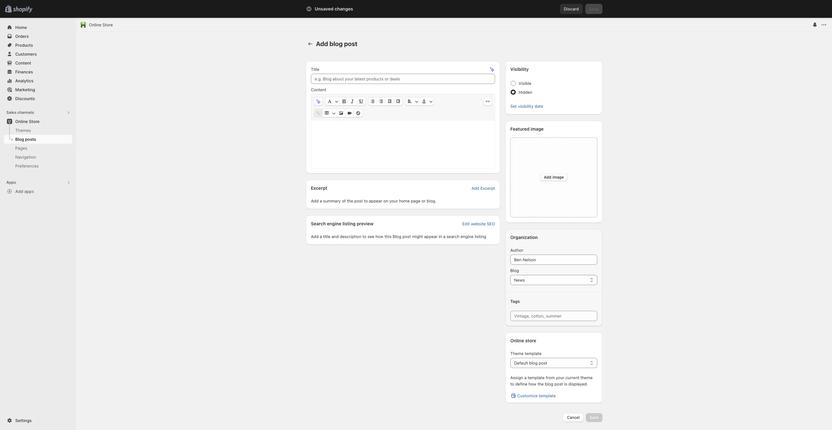 Task type: vqa. For each thing, say whether or not it's contained in the screenshot.
the trial
no



Task type: locate. For each thing, give the bounding box(es) containing it.
online store down the channels
[[15, 119, 40, 124]]

search button
[[324, 4, 509, 14]]

online store right the online store image
[[89, 22, 113, 27]]

home
[[15, 25, 27, 30]]

settings link
[[4, 416, 72, 425]]

products link
[[4, 41, 72, 50]]

1 vertical spatial store
[[29, 119, 40, 124]]

online store link
[[89, 22, 113, 28], [4, 117, 72, 126]]

online store image
[[80, 22, 86, 28]]

store up themes link
[[29, 119, 40, 124]]

add
[[15, 189, 23, 194]]

store
[[103, 22, 113, 27], [29, 119, 40, 124]]

1 vertical spatial online store link
[[4, 117, 72, 126]]

sales channels button
[[4, 108, 72, 117]]

0 vertical spatial online store link
[[89, 22, 113, 28]]

store right the online store image
[[103, 22, 113, 27]]

analytics link
[[4, 76, 72, 85]]

navigation
[[15, 154, 36, 160]]

online store link down the channels
[[4, 117, 72, 126]]

sales
[[6, 110, 16, 115]]

pages
[[15, 146, 27, 151]]

blog posts link
[[4, 135, 72, 144]]

pages link
[[4, 144, 72, 153]]

0 horizontal spatial online store
[[15, 119, 40, 124]]

products
[[15, 43, 33, 48]]

customers
[[15, 51, 37, 57]]

content link
[[4, 58, 72, 67]]

navigation link
[[4, 153, 72, 161]]

discounts link
[[4, 94, 72, 103]]

1 horizontal spatial online store
[[89, 22, 113, 27]]

online right the online store image
[[89, 22, 101, 27]]

channels
[[17, 110, 34, 115]]

online store link right the online store image
[[89, 22, 113, 28]]

1 vertical spatial online store
[[15, 119, 40, 124]]

0 horizontal spatial online
[[15, 119, 28, 124]]

search
[[335, 6, 348, 11]]

discard
[[564, 6, 579, 11]]

themes
[[15, 128, 31, 133]]

settings
[[15, 418, 32, 423]]

save
[[590, 6, 599, 11]]

1 horizontal spatial store
[[103, 22, 113, 27]]

orders
[[15, 34, 29, 39]]

1 horizontal spatial online
[[89, 22, 101, 27]]

preferences
[[15, 163, 39, 168]]

blog
[[15, 137, 24, 142]]

online store
[[89, 22, 113, 27], [15, 119, 40, 124]]

finances link
[[4, 67, 72, 76]]

online
[[89, 22, 101, 27], [15, 119, 28, 124]]

content
[[15, 60, 31, 65]]

online up themes
[[15, 119, 28, 124]]

apps
[[6, 180, 16, 185]]

add apps button
[[4, 187, 72, 196]]



Task type: describe. For each thing, give the bounding box(es) containing it.
apps button
[[4, 178, 72, 187]]

marketing link
[[4, 85, 72, 94]]

changes
[[335, 6, 353, 11]]

0 vertical spatial online store
[[89, 22, 113, 27]]

customers link
[[4, 50, 72, 58]]

0 horizontal spatial online store link
[[4, 117, 72, 126]]

discard button
[[561, 4, 583, 14]]

apps
[[24, 189, 34, 194]]

posts
[[25, 137, 36, 142]]

unsaved
[[315, 6, 334, 11]]

analytics
[[15, 78, 33, 83]]

discounts
[[15, 96, 35, 101]]

add apps
[[15, 189, 34, 194]]

blog posts
[[15, 137, 36, 142]]

marketing
[[15, 87, 35, 92]]

themes link
[[4, 126, 72, 135]]

shopify image
[[13, 7, 32, 13]]

save button
[[586, 4, 603, 14]]

1 horizontal spatial online store link
[[89, 22, 113, 28]]

finances
[[15, 69, 33, 74]]

orders link
[[4, 32, 72, 41]]

sales channels
[[6, 110, 34, 115]]

0 vertical spatial online
[[89, 22, 101, 27]]

unsaved changes
[[315, 6, 353, 11]]

0 vertical spatial store
[[103, 22, 113, 27]]

home link
[[4, 23, 72, 32]]

0 horizontal spatial store
[[29, 119, 40, 124]]

1 vertical spatial online
[[15, 119, 28, 124]]

preferences link
[[4, 161, 72, 170]]



